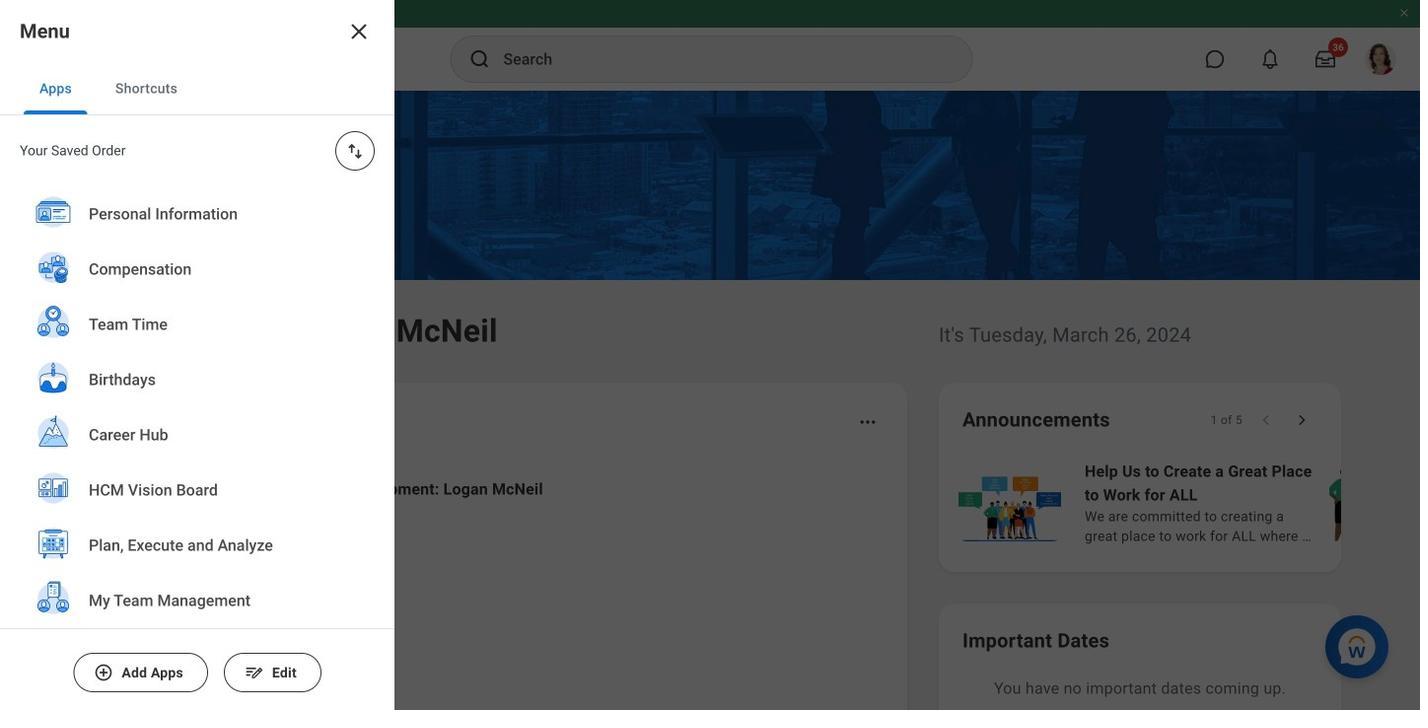Task type: locate. For each thing, give the bounding box(es) containing it.
profile logan mcneil element
[[1353, 37, 1408, 81]]

status
[[1211, 412, 1243, 428]]

book open image
[[131, 676, 161, 705]]

list
[[0, 186, 395, 710], [955, 458, 1420, 548], [103, 462, 884, 710]]

banner
[[0, 0, 1420, 91]]

sort image
[[345, 141, 365, 161]]

plus circle image
[[94, 663, 114, 683]]

close environment banner image
[[1399, 7, 1410, 19]]

inbox large image
[[1316, 49, 1335, 69]]

main content
[[0, 91, 1420, 710]]

chevron left small image
[[1257, 410, 1276, 430]]

tab list
[[0, 63, 395, 115]]

x image
[[347, 20, 371, 43]]



Task type: vqa. For each thing, say whether or not it's contained in the screenshot.
list
yes



Task type: describe. For each thing, give the bounding box(es) containing it.
global navigation dialog
[[0, 0, 395, 710]]

inbox image
[[131, 595, 161, 624]]

notifications large image
[[1260, 49, 1280, 69]]

chevron right small image
[[1292, 410, 1312, 430]]

text edit image
[[244, 663, 264, 683]]

search image
[[468, 47, 492, 71]]



